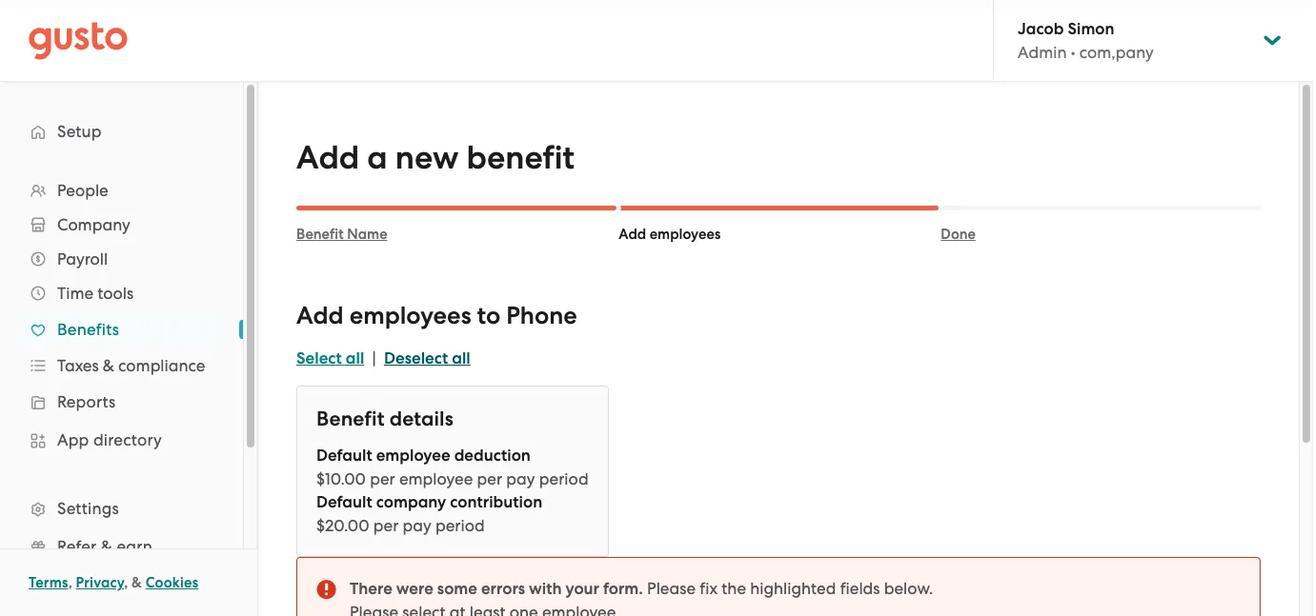 Task type: vqa. For each thing, say whether or not it's contained in the screenshot.
BENEFIT NAME
yes



Task type: locate. For each thing, give the bounding box(es) containing it.
employee up 'company'
[[399, 470, 473, 489]]

benefit for benefit details
[[316, 407, 385, 432]]

list
[[0, 173, 243, 617]]

terms
[[29, 575, 68, 592]]

benefit up $10.00
[[316, 407, 385, 432]]

people
[[57, 181, 108, 200]]

refer & earn
[[57, 538, 152, 557]]

list containing people
[[0, 173, 243, 617]]

1 vertical spatial benefit
[[316, 407, 385, 432]]

2 vertical spatial add
[[296, 301, 344, 331]]

benefit name button
[[296, 225, 616, 244]]

1 vertical spatial default
[[316, 493, 372, 513]]

done button
[[941, 225, 1261, 244]]

form.
[[603, 580, 643, 600]]

payroll button
[[19, 242, 224, 276]]

there
[[350, 580, 393, 600]]

reports
[[57, 393, 116, 412]]

taxes & compliance
[[57, 357, 205, 376]]

period down the contribution at the bottom left of page
[[436, 517, 485, 536]]

pay
[[506, 470, 535, 489], [403, 517, 432, 536]]

0 horizontal spatial pay
[[403, 517, 432, 536]]

time tools
[[57, 284, 134, 303]]

time tools button
[[19, 276, 224, 311]]

default employee deduction element
[[316, 468, 589, 491]]

2 default from the top
[[316, 493, 372, 513]]

1 vertical spatial pay
[[403, 517, 432, 536]]

& left cookies
[[132, 575, 142, 592]]

some
[[437, 580, 478, 600]]

all
[[346, 349, 364, 369], [452, 349, 471, 369]]

0 horizontal spatial ,
[[68, 575, 72, 592]]

employee down details
[[376, 446, 451, 466]]

0 vertical spatial default
[[316, 446, 372, 466]]

app
[[57, 431, 89, 450]]

add
[[296, 138, 360, 177], [619, 226, 646, 243], [296, 301, 344, 331]]

1 , from the left
[[68, 575, 72, 592]]

cookies button
[[146, 572, 199, 595]]

0 vertical spatial pay
[[506, 470, 535, 489]]

select all | deselect all
[[296, 349, 471, 369]]

default up $10.00
[[316, 446, 372, 466]]

0 vertical spatial employees
[[650, 226, 721, 243]]

pay up the contribution at the bottom left of page
[[506, 470, 535, 489]]

& for compliance
[[103, 357, 114, 376]]

add employees
[[619, 226, 721, 243]]

2 , from the left
[[124, 575, 128, 592]]

benefit left name
[[296, 226, 344, 243]]

period up the contribution at the bottom left of page
[[539, 470, 589, 489]]

pay down 'company'
[[403, 517, 432, 536]]

employees for add employees to phone
[[350, 301, 471, 331]]

,
[[68, 575, 72, 592], [124, 575, 128, 592]]

& left earn
[[101, 538, 113, 557]]

per down 'company'
[[373, 517, 399, 536]]

home image
[[29, 21, 128, 60]]

per
[[370, 470, 395, 489], [477, 470, 502, 489], [373, 517, 399, 536]]

1 vertical spatial employees
[[350, 301, 471, 331]]

employee
[[376, 446, 451, 466], [399, 470, 473, 489]]

cookies
[[146, 575, 199, 592]]

, left privacy
[[68, 575, 72, 592]]

1 horizontal spatial pay
[[506, 470, 535, 489]]

0 vertical spatial benefit
[[296, 226, 344, 243]]

1 vertical spatial &
[[101, 538, 113, 557]]

& right taxes
[[103, 357, 114, 376]]

all right the deselect
[[452, 349, 471, 369]]

add a new benefit
[[296, 138, 575, 177]]

1 horizontal spatial period
[[539, 470, 589, 489]]

admin
[[1018, 43, 1067, 62]]

reports link
[[19, 385, 224, 419]]

app directory
[[57, 431, 162, 450]]

com,pany
[[1080, 43, 1154, 62]]

earn
[[117, 538, 152, 557]]

add employees to phone
[[296, 301, 577, 331]]

taxes
[[57, 357, 99, 376]]

add for add employees
[[619, 226, 646, 243]]

, down the 'refer & earn' link
[[124, 575, 128, 592]]

settings
[[57, 500, 119, 519]]

default
[[316, 446, 372, 466], [316, 493, 372, 513]]

privacy
[[76, 575, 124, 592]]

&
[[103, 357, 114, 376], [101, 538, 113, 557], [132, 575, 142, 592]]

fix
[[700, 580, 718, 599]]

0 vertical spatial add
[[296, 138, 360, 177]]

directory
[[93, 431, 162, 450]]

1 horizontal spatial all
[[452, 349, 471, 369]]

$20.00
[[316, 517, 369, 536]]

company
[[376, 493, 446, 513]]

there were some errors with your form. alert
[[296, 558, 1261, 617]]

company
[[57, 215, 130, 234]]

1 vertical spatial add
[[619, 226, 646, 243]]

your
[[566, 580, 600, 600]]

simon
[[1068, 19, 1115, 39]]

1 horizontal spatial ,
[[124, 575, 128, 592]]

benefit inside benefit name button
[[296, 226, 344, 243]]

0 horizontal spatial period
[[436, 517, 485, 536]]

errors
[[481, 580, 525, 600]]

there were some errors with your form. please fix the highlighted fields below.
[[350, 580, 934, 600]]

deduction
[[454, 446, 531, 466]]

terms link
[[29, 575, 68, 592]]

taxes & compliance button
[[19, 349, 224, 383]]

employees
[[650, 226, 721, 243], [350, 301, 471, 331]]

new
[[395, 138, 459, 177]]

name
[[347, 226, 388, 243]]

0 vertical spatial &
[[103, 357, 114, 376]]

default up $20.00
[[316, 493, 372, 513]]

0 horizontal spatial employees
[[350, 301, 471, 331]]

jacob simon admin • com,pany
[[1018, 19, 1154, 62]]

default employee deduction $10.00 per employee per pay period default company contribution $20.00 per pay period
[[316, 446, 589, 536]]

details
[[390, 407, 454, 432]]

all left '|'
[[346, 349, 364, 369]]

1 horizontal spatial employees
[[650, 226, 721, 243]]

tools
[[97, 284, 134, 303]]

select
[[296, 349, 342, 369]]

0 horizontal spatial all
[[346, 349, 364, 369]]

benefit
[[296, 226, 344, 243], [316, 407, 385, 432]]

1 vertical spatial employee
[[399, 470, 473, 489]]

& inside dropdown button
[[103, 357, 114, 376]]

a
[[367, 138, 388, 177]]

period
[[539, 470, 589, 489], [436, 517, 485, 536]]



Task type: describe. For each thing, give the bounding box(es) containing it.
benefit
[[467, 138, 575, 177]]

to
[[477, 301, 501, 331]]

please
[[647, 580, 696, 599]]

1 all from the left
[[346, 349, 364, 369]]

add for add a new benefit
[[296, 138, 360, 177]]

& for earn
[[101, 538, 113, 557]]

were
[[396, 580, 433, 600]]

deselect all link
[[384, 349, 471, 369]]

done
[[941, 226, 976, 243]]

refer & earn link
[[19, 530, 224, 564]]

benefit details
[[316, 407, 454, 432]]

people button
[[19, 173, 224, 208]]

benefit name
[[296, 226, 388, 243]]

terms , privacy , & cookies
[[29, 575, 199, 592]]

gusto navigation element
[[0, 82, 243, 617]]

$10.00
[[316, 470, 366, 489]]

|
[[372, 349, 376, 368]]

0 vertical spatial period
[[539, 470, 589, 489]]

benefit for benefit name
[[296, 226, 344, 243]]

fields
[[840, 580, 880, 599]]

select all link
[[296, 349, 364, 369]]

below.
[[884, 580, 934, 599]]

1 default from the top
[[316, 446, 372, 466]]

employees for add employees
[[650, 226, 721, 243]]

with
[[529, 580, 562, 600]]

benefits
[[57, 320, 119, 339]]

2 all from the left
[[452, 349, 471, 369]]

highlighted
[[750, 580, 836, 599]]

the
[[722, 580, 746, 599]]

settings link
[[19, 492, 224, 526]]

payroll
[[57, 250, 108, 269]]

company button
[[19, 208, 224, 242]]

time
[[57, 284, 94, 303]]

•
[[1071, 43, 1076, 62]]

per up 'company'
[[370, 470, 395, 489]]

1 vertical spatial period
[[436, 517, 485, 536]]

contribution
[[450, 493, 543, 513]]

per down deduction
[[477, 470, 502, 489]]

jacob
[[1018, 19, 1064, 39]]

refer
[[57, 538, 97, 557]]

app directory link
[[19, 423, 224, 458]]

compliance
[[118, 357, 205, 376]]

privacy link
[[76, 575, 124, 592]]

benefits link
[[19, 313, 224, 347]]

default company contribution element
[[316, 515, 589, 538]]

2 vertical spatial &
[[132, 575, 142, 592]]

phone
[[506, 301, 577, 331]]

setup
[[57, 122, 102, 141]]

0 vertical spatial employee
[[376, 446, 451, 466]]

deselect
[[384, 349, 448, 369]]

setup link
[[19, 114, 224, 149]]



